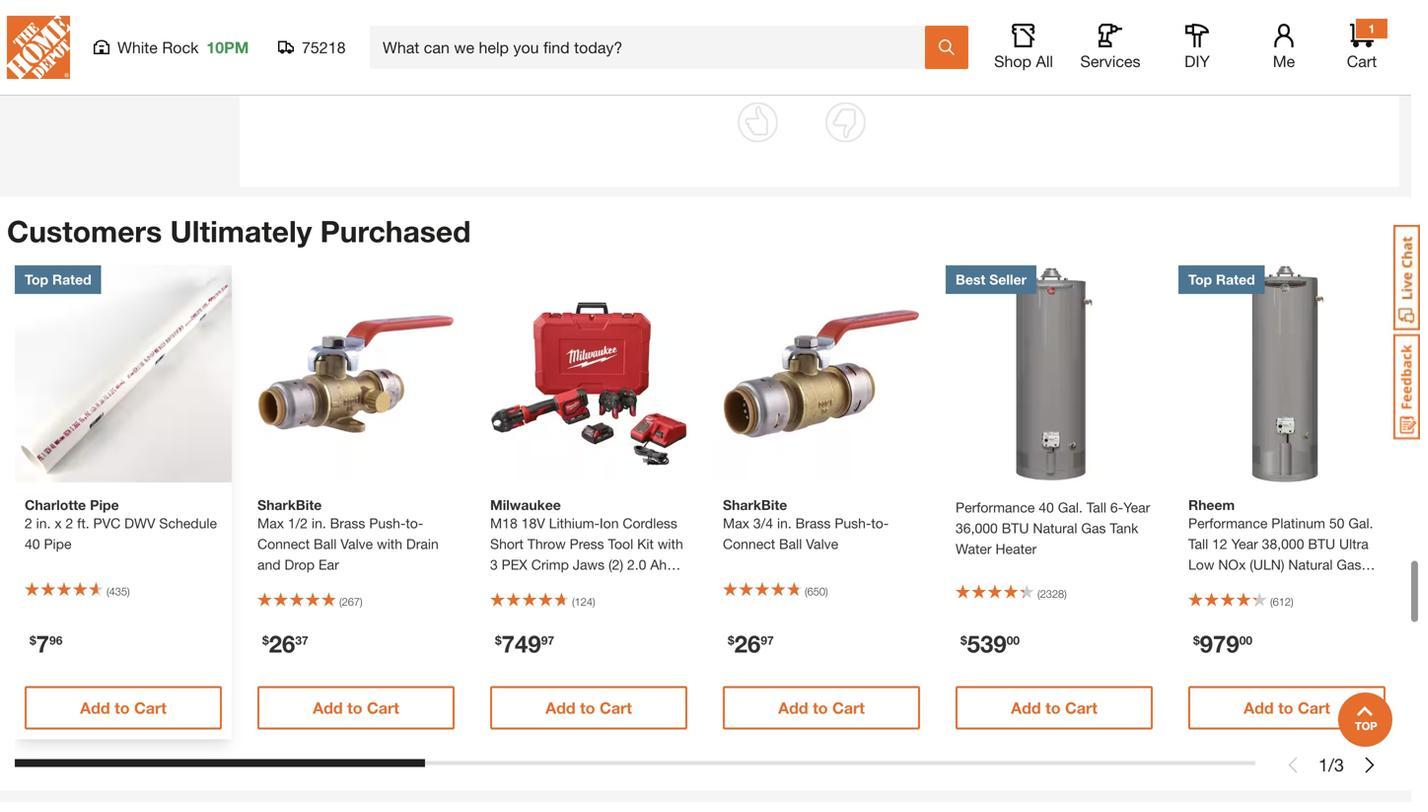 Task type: vqa. For each thing, say whether or not it's contained in the screenshot.
Modern | Industrial | Kitchen
no



Task type: locate. For each thing, give the bounding box(es) containing it.
top for 7
[[25, 271, 48, 288]]

0 horizontal spatial 3
[[490, 557, 498, 573]]

top
[[25, 271, 48, 288], [1189, 271, 1213, 288]]

in. inside sharkbite max 1/2 in. brass push-to- connect ball valve with drain and drop ear
[[312, 515, 326, 531]]

0 horizontal spatial water
[[956, 541, 992, 557]]

performance inside the rheem performance platinum 50 gal. tall 12 year 38,000 btu ultra low nox (uln) natural gas tank water heater
[[1189, 515, 1268, 531]]

to- left 36,000
[[872, 515, 889, 531]]

short
[[490, 536, 524, 552]]

1 vertical spatial 1
[[1319, 754, 1329, 776]]

sharkbite for $ 26 97
[[723, 497, 788, 513]]

me button
[[1253, 24, 1316, 71]]

pipe down x
[[44, 536, 72, 552]]

6 $ from the left
[[1194, 633, 1201, 647]]

1 horizontal spatial btu
[[1309, 536, 1336, 552]]

push-
[[369, 515, 406, 531], [835, 515, 872, 531]]

tall up low
[[1189, 536, 1209, 552]]

2 ball from the left
[[780, 536, 803, 552]]

4 add from the left
[[779, 699, 809, 717]]

97 inside $ 26 97
[[761, 633, 774, 647]]

( 2328 )
[[1038, 588, 1067, 600]]

0 horizontal spatial year
[[1124, 499, 1151, 516]]

performance platinum 50 gal. tall 12 year 38,000 btu ultra low nox (uln) natural gas tank water heater image
[[1179, 265, 1396, 482]]

2 with from the left
[[658, 536, 684, 552]]

0 horizontal spatial 00
[[1007, 633, 1020, 647]]

0 horizontal spatial 97
[[541, 633, 555, 647]]

and down the crimp
[[549, 577, 573, 594]]

1 horizontal spatial water
[[1222, 577, 1258, 594]]

6 add from the left
[[1244, 699, 1275, 717]]

267
[[342, 595, 360, 608]]

1 vertical spatial pipe
[[44, 536, 72, 552]]

) for $ 26 37
[[360, 595, 363, 608]]

add for 1st the add to cart button from the left
[[80, 699, 110, 717]]

0 vertical spatial and
[[258, 557, 281, 573]]

$ inside $ 979 00
[[1194, 633, 1201, 647]]

rated
[[52, 271, 91, 288], [1217, 271, 1256, 288]]

pvc
[[93, 515, 121, 531]]

4 add to cart button from the left
[[723, 686, 921, 730]]

$ inside $ 539 00
[[961, 633, 968, 647]]

)
[[127, 585, 130, 598], [826, 585, 829, 598], [1065, 588, 1067, 600], [360, 595, 363, 608], [593, 595, 596, 608], [1292, 595, 1294, 608]]

add to cart button down 96
[[25, 686, 222, 730]]

3 add to cart from the left
[[546, 699, 632, 717]]

1 to- from the left
[[406, 515, 424, 531]]

add to cart for 4th the add to cart button from right
[[546, 699, 632, 717]]

gal. up ultra
[[1349, 515, 1374, 531]]

( 435 )
[[107, 585, 130, 598]]

2 top from the left
[[1189, 271, 1213, 288]]

1 $ from the left
[[30, 633, 36, 647]]

2 left x
[[25, 515, 32, 531]]

2328
[[1041, 588, 1065, 600]]

1 vertical spatial gas
[[1337, 557, 1362, 573]]

2 to from the left
[[347, 699, 363, 717]]

in. for $ 26 37
[[312, 515, 326, 531]]

tall inside the rheem performance platinum 50 gal. tall 12 year 38,000 btu ultra low nox (uln) natural gas tank water heater
[[1189, 536, 1209, 552]]

2 brass from the left
[[796, 515, 831, 531]]

1 horizontal spatial 2
[[66, 515, 73, 531]]

heater down 36,000
[[996, 541, 1037, 557]]

1 horizontal spatial 40
[[1039, 499, 1055, 516]]

performance up 12
[[1189, 515, 1268, 531]]

1 horizontal spatial top rated
[[1189, 271, 1256, 288]]

1 horizontal spatial and
[[549, 577, 573, 594]]

to for 1st the add to cart button from the left
[[115, 699, 130, 717]]

1 ball from the left
[[314, 536, 337, 552]]

1 horizontal spatial push-
[[835, 515, 872, 531]]

2 right x
[[66, 515, 73, 531]]

1 vertical spatial and
[[549, 577, 573, 594]]

1 horizontal spatial 26
[[735, 630, 761, 658]]

gas inside the rheem performance platinum 50 gal. tall 12 year 38,000 btu ultra low nox (uln) natural gas tank water heater
[[1337, 557, 1362, 573]]

1 top rated from the left
[[25, 271, 91, 288]]

gal. inside performance 40 gal. tall 6-year 36,000 btu natural gas tank water heater
[[1059, 499, 1083, 516]]

) down the rheem performance platinum 50 gal. tall 12 year 38,000 btu ultra low nox (uln) natural gas tank water heater
[[1292, 595, 1294, 608]]

heater
[[996, 541, 1037, 557], [1261, 577, 1303, 594]]

cart for 1st the add to cart button from the left
[[134, 699, 167, 717]]

) down sharkbite max 3/4 in. brass push-to- connect ball valve
[[826, 585, 829, 598]]

heater up 612
[[1261, 577, 1303, 594]]

tall inside performance 40 gal. tall 6-year 36,000 btu natural gas tank water heater
[[1087, 499, 1107, 516]]

batteries
[[490, 577, 545, 594]]

1 horizontal spatial ball
[[780, 536, 803, 552]]

connect inside sharkbite max 1/2 in. brass push-to- connect ball valve with drain and drop ear
[[258, 536, 310, 552]]

charger
[[576, 577, 626, 594]]

to- inside sharkbite max 1/2 in. brass push-to- connect ball valve with drain and drop ear
[[406, 515, 424, 531]]

tank
[[1110, 520, 1139, 536], [1189, 577, 1218, 594]]

platinum
[[1272, 515, 1326, 531]]

00 inside $ 539 00
[[1007, 633, 1020, 647]]

brass
[[330, 515, 366, 531], [796, 515, 831, 531]]

in. inside sharkbite max 3/4 in. brass push-to- connect ball valve
[[778, 515, 792, 531]]

add for fifth the add to cart button
[[1012, 699, 1042, 717]]

/
[[1329, 754, 1335, 776]]

26
[[269, 630, 295, 658], [735, 630, 761, 658]]

to for 3rd the add to cart button from right
[[813, 699, 828, 717]]

m18 18v lithium-ion cordless short throw press tool kit with 3 pex crimp jaws (2) 2.0 ah batteries and charger image
[[481, 265, 698, 482]]

natural inside the rheem performance platinum 50 gal. tall 12 year 38,000 btu ultra low nox (uln) natural gas tank water heater
[[1289, 557, 1334, 573]]

2 $ from the left
[[262, 633, 269, 647]]

with inside sharkbite max 1/2 in. brass push-to- connect ball valve with drain and drop ear
[[377, 536, 403, 552]]

0 vertical spatial tank
[[1110, 520, 1139, 536]]

to for 2nd the add to cart button from the left
[[347, 699, 363, 717]]

1 right me button
[[1369, 22, 1376, 36]]

1 horizontal spatial tall
[[1189, 536, 1209, 552]]

0 vertical spatial natural
[[1033, 520, 1078, 536]]

$ inside $ 7 96
[[30, 633, 36, 647]]

2 max from the left
[[723, 515, 750, 531]]

18v
[[522, 515, 545, 531]]

1 97 from the left
[[541, 633, 555, 647]]

2 valve from the left
[[806, 536, 839, 552]]

connect inside sharkbite max 3/4 in. brass push-to- connect ball valve
[[723, 536, 776, 552]]

1 horizontal spatial 1
[[1369, 22, 1376, 36]]

6 add to cart button from the left
[[1189, 686, 1386, 730]]

1 connect from the left
[[258, 536, 310, 552]]

1 horizontal spatial in.
[[312, 515, 326, 531]]

3 in. from the left
[[778, 515, 792, 531]]

to- up drain in the left of the page
[[406, 515, 424, 531]]

4 add to cart from the left
[[779, 699, 865, 717]]

with left drain in the left of the page
[[377, 536, 403, 552]]

0 horizontal spatial in.
[[36, 515, 51, 531]]

1 horizontal spatial tank
[[1189, 577, 1218, 594]]

$ for $ 979 00
[[1194, 633, 1201, 647]]

1 horizontal spatial to-
[[872, 515, 889, 531]]

0 horizontal spatial and
[[258, 557, 281, 573]]

2 add from the left
[[313, 699, 343, 717]]

6-
[[1111, 499, 1124, 516]]

1 vertical spatial natural
[[1289, 557, 1334, 573]]

0 horizontal spatial top rated
[[25, 271, 91, 288]]

add to cart button down $ 26 97
[[723, 686, 921, 730]]

6 to from the left
[[1279, 699, 1294, 717]]

ball for $ 26 97
[[780, 536, 803, 552]]

tank down 6- on the bottom right
[[1110, 520, 1139, 536]]

1 sharkbite from the left
[[258, 497, 322, 513]]

in.
[[36, 515, 51, 531], [312, 515, 326, 531], [778, 515, 792, 531]]

2 horizontal spatial in.
[[778, 515, 792, 531]]

brass up ear
[[330, 515, 366, 531]]

natural down 38,000
[[1289, 557, 1334, 573]]

shop all
[[995, 52, 1054, 71]]

shop
[[995, 52, 1032, 71]]

btu right 36,000
[[1002, 520, 1030, 536]]

$ inside $ 26 97
[[728, 633, 735, 647]]

valve up ( 267 )
[[341, 536, 373, 552]]

1 horizontal spatial connect
[[723, 536, 776, 552]]

1 horizontal spatial valve
[[806, 536, 839, 552]]

1 vertical spatial year
[[1232, 536, 1259, 552]]

( for $ 749 97
[[572, 595, 575, 608]]

1 push- from the left
[[369, 515, 406, 531]]

$ inside the $ 26 37
[[262, 633, 269, 647]]

1 horizontal spatial 00
[[1240, 633, 1253, 647]]

tall
[[1087, 499, 1107, 516], [1189, 536, 1209, 552]]

max left 1/2
[[258, 515, 284, 531]]

0 horizontal spatial connect
[[258, 536, 310, 552]]

0 vertical spatial heater
[[996, 541, 1037, 557]]

ultra
[[1340, 536, 1369, 552]]

$
[[30, 633, 36, 647], [262, 633, 269, 647], [495, 633, 502, 647], [728, 633, 735, 647], [961, 633, 968, 647], [1194, 633, 1201, 647]]

2
[[25, 515, 32, 531], [66, 515, 73, 531]]

5 add from the left
[[1012, 699, 1042, 717]]

1
[[1369, 22, 1376, 36], [1319, 754, 1329, 776]]

valve inside sharkbite max 3/4 in. brass push-to- connect ball valve
[[806, 536, 839, 552]]

valve up the ( 650 )
[[806, 536, 839, 552]]

1 00 from the left
[[1007, 633, 1020, 647]]

650
[[808, 585, 826, 598]]

ball inside sharkbite max 3/4 in. brass push-to- connect ball valve
[[780, 536, 803, 552]]

the home depot logo image
[[7, 16, 70, 79]]

1 horizontal spatial gas
[[1337, 557, 1362, 573]]

sharkbite
[[258, 497, 322, 513], [723, 497, 788, 513]]

1 right this is the first slide icon
[[1319, 754, 1329, 776]]

3 left pex
[[490, 557, 498, 573]]

1 in. from the left
[[36, 515, 51, 531]]

with up ah
[[658, 536, 684, 552]]

0 horizontal spatial tall
[[1087, 499, 1107, 516]]

2 rated from the left
[[1217, 271, 1256, 288]]

0 horizontal spatial 26
[[269, 630, 295, 658]]

1 horizontal spatial performance
[[1189, 515, 1268, 531]]

top rated for 7
[[25, 271, 91, 288]]

5 add to cart from the left
[[1012, 699, 1098, 717]]

brass inside sharkbite max 3/4 in. brass push-to- connect ball valve
[[796, 515, 831, 531]]

heater inside the rheem performance platinum 50 gal. tall 12 year 38,000 btu ultra low nox (uln) natural gas tank water heater
[[1261, 577, 1303, 594]]

4 $ from the left
[[728, 633, 735, 647]]

sharkbite inside sharkbite max 3/4 in. brass push-to- connect ball valve
[[723, 497, 788, 513]]

1 horizontal spatial gal.
[[1349, 515, 1374, 531]]

btu inside performance 40 gal. tall 6-year 36,000 btu natural gas tank water heater
[[1002, 520, 1030, 536]]

2 connect from the left
[[723, 536, 776, 552]]

97
[[541, 633, 555, 647], [761, 633, 774, 647]]

valve inside sharkbite max 1/2 in. brass push-to- connect ball valve with drain and drop ear
[[341, 536, 373, 552]]

add to cart button down 37 at the left of page
[[258, 686, 455, 730]]

seller
[[990, 271, 1027, 288]]

3 add from the left
[[546, 699, 576, 717]]

3 left the 'next slide' image
[[1335, 754, 1345, 776]]

0 horizontal spatial gal.
[[1059, 499, 1083, 516]]

0 horizontal spatial heater
[[996, 541, 1037, 557]]

) down charlotte pipe 2 in. x 2 ft. pvc dwv schedule 40 pipe
[[127, 585, 130, 598]]

add
[[80, 699, 110, 717], [313, 699, 343, 717], [546, 699, 576, 717], [779, 699, 809, 717], [1012, 699, 1042, 717], [1244, 699, 1275, 717]]

0 horizontal spatial sharkbite
[[258, 497, 322, 513]]

( for $ 539 00
[[1038, 588, 1041, 600]]

0 vertical spatial 1
[[1369, 22, 1376, 36]]

add to cart button down $ 539 00
[[956, 686, 1154, 730]]

2 sharkbite from the left
[[723, 497, 788, 513]]

valve for $ 26 97
[[806, 536, 839, 552]]

brass inside sharkbite max 1/2 in. brass push-to- connect ball valve with drain and drop ear
[[330, 515, 366, 531]]

1 top from the left
[[25, 271, 48, 288]]

add for 3rd the add to cart button from right
[[779, 699, 809, 717]]

0 horizontal spatial pipe
[[44, 536, 72, 552]]

0 horizontal spatial valve
[[341, 536, 373, 552]]

0 horizontal spatial 2
[[25, 515, 32, 531]]

gas
[[1082, 520, 1107, 536], [1337, 557, 1362, 573]]

3
[[490, 557, 498, 573], [1335, 754, 1345, 776]]

$ inside $ 749 97
[[495, 633, 502, 647]]

add for 1st the add to cart button from right
[[1244, 699, 1275, 717]]

connect
[[258, 536, 310, 552], [723, 536, 776, 552]]

1 valve from the left
[[341, 536, 373, 552]]

97 inside $ 749 97
[[541, 633, 555, 647]]

) down sharkbite max 1/2 in. brass push-to- connect ball valve with drain and drop ear in the bottom left of the page
[[360, 595, 363, 608]]

1 vertical spatial tank
[[1189, 577, 1218, 594]]

gal.
[[1059, 499, 1083, 516], [1349, 515, 1374, 531]]

1 vertical spatial heater
[[1261, 577, 1303, 594]]

1 with from the left
[[377, 536, 403, 552]]

0 horizontal spatial gas
[[1082, 520, 1107, 536]]

1 horizontal spatial max
[[723, 515, 750, 531]]

1 horizontal spatial 97
[[761, 633, 774, 647]]

$ for $ 7 96
[[30, 633, 36, 647]]

0 horizontal spatial natural
[[1033, 520, 1078, 536]]

max left 3/4
[[723, 515, 750, 531]]

3 to from the left
[[580, 699, 596, 717]]

in. inside charlotte pipe 2 in. x 2 ft. pvc dwv schedule 40 pipe
[[36, 515, 51, 531]]

0 horizontal spatial ball
[[314, 536, 337, 552]]

1 horizontal spatial sharkbite
[[723, 497, 788, 513]]

3 $ from the left
[[495, 633, 502, 647]]

push- inside sharkbite max 1/2 in. brass push-to- connect ball valve with drain and drop ear
[[369, 515, 406, 531]]

and left drop
[[258, 557, 281, 573]]

1 26 from the left
[[269, 630, 295, 658]]

dwv
[[124, 515, 155, 531]]

1 to from the left
[[115, 699, 130, 717]]

1 horizontal spatial brass
[[796, 515, 831, 531]]

sharkbite up 1/2
[[258, 497, 322, 513]]

press
[[570, 536, 605, 552]]

tank inside the rheem performance platinum 50 gal. tall 12 year 38,000 btu ultra low nox (uln) natural gas tank water heater
[[1189, 577, 1218, 594]]

brass right 3/4
[[796, 515, 831, 531]]

cart for fifth the add to cart button
[[1066, 699, 1098, 717]]

40 left 6- on the bottom right
[[1039, 499, 1055, 516]]

and
[[258, 557, 281, 573], [549, 577, 573, 594]]

0 vertical spatial tall
[[1087, 499, 1107, 516]]

2 add to cart button from the left
[[258, 686, 455, 730]]

drain
[[406, 536, 439, 552]]

max inside sharkbite max 1/2 in. brass push-to- connect ball valve with drain and drop ear
[[258, 515, 284, 531]]

2 00 from the left
[[1240, 633, 1253, 647]]

1 rated from the left
[[52, 271, 91, 288]]

connect down 1/2
[[258, 536, 310, 552]]

1 horizontal spatial natural
[[1289, 557, 1334, 573]]

1 vertical spatial tall
[[1189, 536, 1209, 552]]

pipe up pvc
[[90, 497, 119, 513]]

2 to- from the left
[[872, 515, 889, 531]]

$ for $ 749 97
[[495, 633, 502, 647]]

1 vertical spatial water
[[1222, 577, 1258, 594]]

in. right 3/4
[[778, 515, 792, 531]]

low
[[1189, 557, 1215, 573]]

ball
[[314, 536, 337, 552], [780, 536, 803, 552]]

0 horizontal spatial rated
[[52, 271, 91, 288]]

water down 36,000
[[956, 541, 992, 557]]

1 max from the left
[[258, 515, 284, 531]]

drop
[[285, 557, 315, 573]]

cart for 1st the add to cart button from right
[[1299, 699, 1331, 717]]

$ for $ 26 37
[[262, 633, 269, 647]]

26 for $ 26 37
[[269, 630, 295, 658]]

0 horizontal spatial max
[[258, 515, 284, 531]]

1 horizontal spatial with
[[658, 536, 684, 552]]

40 down charlotte
[[25, 536, 40, 552]]

0 vertical spatial gas
[[1082, 520, 1107, 536]]

1 vertical spatial 40
[[25, 536, 40, 552]]

water down the nox at the bottom right of page
[[1222, 577, 1258, 594]]

next slide image
[[1363, 757, 1379, 773]]

97 for 749
[[541, 633, 555, 647]]

pipe
[[90, 497, 119, 513], [44, 536, 72, 552]]

0 vertical spatial pipe
[[90, 497, 119, 513]]

0 horizontal spatial 40
[[25, 536, 40, 552]]

2 push- from the left
[[835, 515, 872, 531]]

natural up "2328"
[[1033, 520, 1078, 536]]

2 add to cart from the left
[[313, 699, 400, 717]]

push- inside sharkbite max 3/4 in. brass push-to- connect ball valve
[[835, 515, 872, 531]]

2 top rated from the left
[[1189, 271, 1256, 288]]

( for $ 979 00
[[1271, 595, 1274, 608]]

2 in. from the left
[[312, 515, 326, 531]]

max inside sharkbite max 3/4 in. brass push-to- connect ball valve
[[723, 515, 750, 531]]

0 vertical spatial water
[[956, 541, 992, 557]]

539
[[968, 630, 1007, 658]]

0 horizontal spatial with
[[377, 536, 403, 552]]

0 vertical spatial 3
[[490, 557, 498, 573]]

0 horizontal spatial btu
[[1002, 520, 1030, 536]]

1 add to cart from the left
[[80, 699, 167, 717]]

btu down 50
[[1309, 536, 1336, 552]]

) for $ 7 96
[[127, 585, 130, 598]]

sharkbite up 3/4
[[723, 497, 788, 513]]

1 add from the left
[[80, 699, 110, 717]]

gal. left 6- on the bottom right
[[1059, 499, 1083, 516]]

tank down low
[[1189, 577, 1218, 594]]

1 brass from the left
[[330, 515, 366, 531]]

to- inside sharkbite max 3/4 in. brass push-to- connect ball valve
[[872, 515, 889, 531]]

0 horizontal spatial top
[[25, 271, 48, 288]]

connect down 3/4
[[723, 536, 776, 552]]

75218 button
[[278, 37, 346, 57]]

0 vertical spatial year
[[1124, 499, 1151, 516]]

tank inside performance 40 gal. tall 6-year 36,000 btu natural gas tank water heater
[[1110, 520, 1139, 536]]

5 to from the left
[[1046, 699, 1061, 717]]

( 650 )
[[805, 585, 829, 598]]

6 add to cart from the left
[[1244, 699, 1331, 717]]

0 horizontal spatial performance
[[956, 499, 1036, 516]]

in. right 1/2
[[312, 515, 326, 531]]

0 horizontal spatial tank
[[1110, 520, 1139, 536]]

add to cart button up this is the first slide icon
[[1189, 686, 1386, 730]]

1 horizontal spatial top
[[1189, 271, 1213, 288]]

water inside performance 40 gal. tall 6-year 36,000 btu natural gas tank water heater
[[956, 541, 992, 557]]

2 26 from the left
[[735, 630, 761, 658]]

max 3/4 in. brass push-to-connect ball valve image
[[713, 265, 931, 482]]

to
[[115, 699, 130, 717], [347, 699, 363, 717], [580, 699, 596, 717], [813, 699, 828, 717], [1046, 699, 1061, 717], [1279, 699, 1294, 717]]

0 horizontal spatial brass
[[330, 515, 366, 531]]

0 horizontal spatial push-
[[369, 515, 406, 531]]

add for 2nd the add to cart button from the left
[[313, 699, 343, 717]]

performance up 36,000
[[956, 499, 1036, 516]]

0 vertical spatial 40
[[1039, 499, 1055, 516]]

shop all button
[[993, 24, 1056, 71]]

1 vertical spatial 3
[[1335, 754, 1345, 776]]

5 $ from the left
[[961, 633, 968, 647]]

) down the performance 40 gal. tall 6-year 36,000 btu natural gas tank water heater link
[[1065, 588, 1067, 600]]

natural inside performance 40 gal. tall 6-year 36,000 btu natural gas tank water heater
[[1033, 520, 1078, 536]]

3 inside milwaukee m18 18v lithium-ion cordless short throw press tool kit with 3 pex crimp jaws (2) 2.0 ah batteries and charger
[[490, 557, 498, 573]]

year left rheem
[[1124, 499, 1151, 516]]

tall left 6- on the bottom right
[[1087, 499, 1107, 516]]

1 horizontal spatial heater
[[1261, 577, 1303, 594]]

to-
[[406, 515, 424, 531], [872, 515, 889, 531]]

in. left x
[[36, 515, 51, 531]]

1 horizontal spatial rated
[[1217, 271, 1256, 288]]

year up the nox at the bottom right of page
[[1232, 536, 1259, 552]]

water inside the rheem performance platinum 50 gal. tall 12 year 38,000 btu ultra low nox (uln) natural gas tank water heater
[[1222, 577, 1258, 594]]

to for 1st the add to cart button from right
[[1279, 699, 1294, 717]]

$ 749 97
[[495, 630, 555, 658]]

0 horizontal spatial to-
[[406, 515, 424, 531]]

1 horizontal spatial year
[[1232, 536, 1259, 552]]

add to cart for 1st the add to cart button from the left
[[80, 699, 167, 717]]

( for $ 26 97
[[805, 585, 808, 598]]

2 97 from the left
[[761, 633, 774, 647]]

) down charger
[[593, 595, 596, 608]]

add to cart button down $ 749 97
[[490, 686, 688, 730]]

00 inside $ 979 00
[[1240, 633, 1253, 647]]

ball inside sharkbite max 1/2 in. brass push-to- connect ball valve with drain and drop ear
[[314, 536, 337, 552]]

sharkbite inside sharkbite max 1/2 in. brass push-to- connect ball valve with drain and drop ear
[[258, 497, 322, 513]]

4 to from the left
[[813, 699, 828, 717]]



Task type: describe. For each thing, give the bounding box(es) containing it.
0 horizontal spatial 1
[[1319, 754, 1329, 776]]

What can we help you find today? search field
[[383, 27, 925, 68]]

1 horizontal spatial pipe
[[90, 497, 119, 513]]

1 / 3
[[1319, 754, 1345, 776]]

push- for $ 26 37
[[369, 515, 406, 531]]

brass for $ 26 37
[[330, 515, 366, 531]]

) for $ 539 00
[[1065, 588, 1067, 600]]

cart for 2nd the add to cart button from the left
[[367, 699, 400, 717]]

435
[[109, 585, 127, 598]]

customers ultimately purchased
[[7, 214, 471, 249]]

612
[[1274, 595, 1292, 608]]

performance 40 gal. tall 6-year 36,000 btu natural gas tank water heater link
[[956, 497, 1154, 559]]

milwaukee m18 18v lithium-ion cordless short throw press tool kit with 3 pex crimp jaws (2) 2.0 ah batteries and charger
[[490, 497, 684, 594]]

cart for 3rd the add to cart button from right
[[833, 699, 865, 717]]

rated for 7
[[52, 271, 91, 288]]

tool
[[608, 536, 634, 552]]

(uln)
[[1250, 557, 1285, 573]]

cart 1
[[1348, 22, 1378, 71]]

add to cart for 3rd the add to cart button from right
[[779, 699, 865, 717]]

36,000
[[956, 520, 998, 536]]

$ 7 96
[[30, 630, 63, 658]]

96
[[49, 633, 63, 647]]

max 1/2 in. brass push-to-connect ball valve with drain and drop ear image
[[248, 265, 465, 482]]

( for $ 7 96
[[107, 585, 109, 598]]

) for $ 749 97
[[593, 595, 596, 608]]

cordless
[[623, 515, 678, 531]]

brass for $ 26 97
[[796, 515, 831, 531]]

services
[[1081, 52, 1141, 71]]

and inside milwaukee m18 18v lithium-ion cordless short throw press tool kit with 3 pex crimp jaws (2) 2.0 ah batteries and charger
[[549, 577, 573, 594]]

124
[[575, 595, 593, 608]]

2.0
[[628, 557, 647, 573]]

3 add to cart button from the left
[[490, 686, 688, 730]]

milwaukee
[[490, 497, 561, 513]]

00 for 539
[[1007, 633, 1020, 647]]

live chat image
[[1394, 225, 1421, 331]]

$ for $ 539 00
[[961, 633, 968, 647]]

( for $ 26 37
[[339, 595, 342, 608]]

heater inside performance 40 gal. tall 6-year 36,000 btu natural gas tank water heater
[[996, 541, 1037, 557]]

97 for 26
[[761, 633, 774, 647]]

ion
[[600, 515, 619, 531]]

10pm
[[207, 38, 249, 57]]

charlotte pipe 2 in. x 2 ft. pvc dwv schedule 40 pipe
[[25, 497, 217, 552]]

best
[[956, 271, 986, 288]]

( 612 )
[[1271, 595, 1294, 608]]

this is the first slide image
[[1286, 757, 1302, 773]]

add to cart for fifth the add to cart button
[[1012, 699, 1098, 717]]

add to cart for 1st the add to cart button from right
[[1244, 699, 1331, 717]]

(2)
[[609, 557, 624, 573]]

purchased
[[320, 214, 471, 249]]

performance 40 gal. tall 6-year 36,000 btu natural gas tank water heater image
[[946, 265, 1163, 482]]

nox
[[1219, 557, 1247, 573]]

in. for $ 26 97
[[778, 515, 792, 531]]

sharkbite max 1/2 in. brass push-to- connect ball valve with drain and drop ear
[[258, 497, 439, 573]]

to for 4th the add to cart button from right
[[580, 699, 596, 717]]

add to cart for 2nd the add to cart button from the left
[[313, 699, 400, 717]]

white rock 10pm
[[117, 38, 249, 57]]

$ 539 00
[[961, 630, 1020, 658]]

7
[[36, 630, 49, 658]]

749
[[502, 630, 541, 658]]

schedule
[[159, 515, 217, 531]]

feedback link image
[[1394, 334, 1421, 440]]

ah
[[651, 557, 667, 573]]

push- for $ 26 97
[[835, 515, 872, 531]]

$ for $ 26 97
[[728, 633, 735, 647]]

to- for $ 26 97
[[872, 515, 889, 531]]

sharkbite max 3/4 in. brass push-to- connect ball valve
[[723, 497, 889, 552]]

1 add to cart button from the left
[[25, 686, 222, 730]]

) for $ 979 00
[[1292, 595, 1294, 608]]

all
[[1037, 52, 1054, 71]]

charlotte
[[25, 497, 86, 513]]

crimp
[[532, 557, 569, 573]]

2 in. x 2 ft. pvc dwv schedule 40 pipe image
[[15, 265, 232, 482]]

best seller
[[956, 271, 1027, 288]]

75218
[[302, 38, 346, 57]]

kit
[[638, 536, 654, 552]]

connect for $ 26 97
[[723, 536, 776, 552]]

40 inside charlotte pipe 2 in. x 2 ft. pvc dwv schedule 40 pipe
[[25, 536, 40, 552]]

add for 4th the add to cart button from right
[[546, 699, 576, 717]]

1/2
[[288, 515, 308, 531]]

$ 26 37
[[262, 630, 309, 658]]

in. for $ 7 96
[[36, 515, 51, 531]]

38,000
[[1263, 536, 1305, 552]]

services button
[[1080, 24, 1143, 71]]

cart for 4th the add to cart button from right
[[600, 699, 632, 717]]

customers
[[7, 214, 162, 249]]

x
[[55, 515, 62, 531]]

rheem
[[1189, 497, 1236, 513]]

and inside sharkbite max 1/2 in. brass push-to- connect ball valve with drain and drop ear
[[258, 557, 281, 573]]

rock
[[162, 38, 199, 57]]

12
[[1213, 536, 1228, 552]]

me
[[1274, 52, 1296, 71]]

to for fifth the add to cart button
[[1046, 699, 1061, 717]]

valve for $ 26 37
[[341, 536, 373, 552]]

throw
[[528, 536, 566, 552]]

1 horizontal spatial 3
[[1335, 754, 1345, 776]]

50
[[1330, 515, 1345, 531]]

sharkbite for $ 26 37
[[258, 497, 322, 513]]

connect for $ 26 37
[[258, 536, 310, 552]]

white
[[117, 38, 158, 57]]

40 inside performance 40 gal. tall 6-year 36,000 btu natural gas tank water heater
[[1039, 499, 1055, 516]]

$ 979 00
[[1194, 630, 1253, 658]]

rated for 979
[[1217, 271, 1256, 288]]

top rated for 979
[[1189, 271, 1256, 288]]

max for $ 26 37
[[258, 515, 284, 531]]

gal. inside the rheem performance platinum 50 gal. tall 12 year 38,000 btu ultra low nox (uln) natural gas tank water heater
[[1349, 515, 1374, 531]]

$ 26 97
[[728, 630, 774, 658]]

979
[[1201, 630, 1240, 658]]

performance 40 gal. tall 6-year 36,000 btu natural gas tank water heater
[[956, 499, 1151, 557]]

( 124 )
[[572, 595, 596, 608]]

ear
[[319, 557, 339, 573]]

performance inside performance 40 gal. tall 6-year 36,000 btu natural gas tank water heater
[[956, 499, 1036, 516]]

to- for $ 26 37
[[406, 515, 424, 531]]

ball for $ 26 37
[[314, 536, 337, 552]]

year inside the rheem performance platinum 50 gal. tall 12 year 38,000 btu ultra low nox (uln) natural gas tank water heater
[[1232, 536, 1259, 552]]

max for $ 26 97
[[723, 515, 750, 531]]

with inside milwaukee m18 18v lithium-ion cordless short throw press tool kit with 3 pex crimp jaws (2) 2.0 ah batteries and charger
[[658, 536, 684, 552]]

2 2 from the left
[[66, 515, 73, 531]]

3/4
[[754, 515, 774, 531]]

37
[[295, 633, 309, 647]]

year inside performance 40 gal. tall 6-year 36,000 btu natural gas tank water heater
[[1124, 499, 1151, 516]]

jaws
[[573, 557, 605, 573]]

pex
[[502, 557, 528, 573]]

diy button
[[1166, 24, 1230, 71]]

lithium-
[[549, 515, 600, 531]]

btu inside the rheem performance platinum 50 gal. tall 12 year 38,000 btu ultra low nox (uln) natural gas tank water heater
[[1309, 536, 1336, 552]]

26 for $ 26 97
[[735, 630, 761, 658]]

1 2 from the left
[[25, 515, 32, 531]]

00 for 979
[[1240, 633, 1253, 647]]

ultimately
[[170, 214, 312, 249]]

gas inside performance 40 gal. tall 6-year 36,000 btu natural gas tank water heater
[[1082, 520, 1107, 536]]

rheem performance platinum 50 gal. tall 12 year 38,000 btu ultra low nox (uln) natural gas tank water heater
[[1189, 497, 1374, 594]]

5 add to cart button from the left
[[956, 686, 1154, 730]]

ft.
[[77, 515, 89, 531]]

1 inside the cart 1
[[1369, 22, 1376, 36]]

top for 979
[[1189, 271, 1213, 288]]

diy
[[1185, 52, 1211, 71]]

) for $ 26 97
[[826, 585, 829, 598]]

m18
[[490, 515, 518, 531]]

( 267 )
[[339, 595, 363, 608]]



